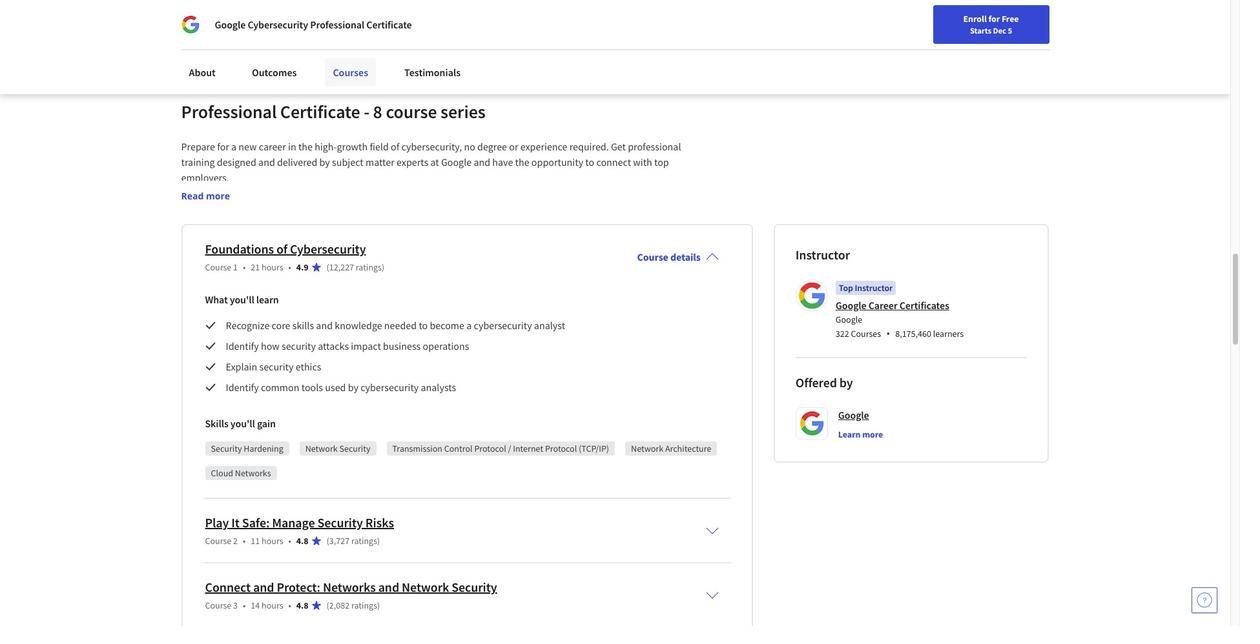 Task type: describe. For each thing, give the bounding box(es) containing it.
share it on social media and in your performance review
[[203, 20, 445, 33]]

hours for safe:
[[262, 536, 283, 548]]

your
[[337, 20, 357, 33]]

knowledge
[[335, 319, 382, 332]]

1 horizontal spatial network
[[402, 580, 449, 596]]

and up 14
[[253, 580, 274, 596]]

no
[[464, 140, 476, 153]]

0 vertical spatial certificate
[[367, 18, 412, 31]]

identify how security attacks impact business operations
[[226, 340, 470, 353]]

) for foundations of cybersecurity
[[382, 262, 385, 274]]

foundations of cybersecurity
[[205, 241, 366, 257]]

required.
[[570, 140, 609, 153]]

security hardening
[[211, 444, 284, 455]]

google link
[[839, 408, 870, 423]]

by inside the prepare for a new career in the high-growth field of cybersecurity, no degree or experience required. get professional training designed and delivered by subject matter experts at google and have the opportunity to connect with top employers. read more
[[320, 156, 330, 169]]

google left the social
[[215, 18, 246, 31]]

google image
[[181, 16, 199, 34]]

cloud
[[211, 468, 233, 480]]

1
[[233, 262, 238, 274]]

professional certificate - 8 course series
[[181, 100, 486, 124]]

1 protocol from the left
[[475, 444, 507, 455]]

connect and protect: networks and network security
[[205, 580, 497, 596]]

foundations
[[205, 241, 274, 257]]

1 vertical spatial networks
[[323, 580, 376, 596]]

how
[[261, 340, 280, 353]]

a inside the prepare for a new career in the high-growth field of cybersecurity, no degree or experience required. get professional training designed and delivered by subject matter experts at google and have the opportunity to connect with top employers. read more
[[231, 140, 237, 153]]

career
[[869, 299, 898, 312]]

review
[[416, 20, 445, 33]]

11
[[251, 536, 260, 548]]

skills you'll gain
[[205, 418, 276, 431]]

course for play it safe: manage security risks
[[205, 536, 232, 548]]

share
[[203, 20, 228, 33]]

learn more button
[[839, 429, 884, 442]]

performance
[[359, 20, 414, 33]]

-
[[364, 100, 370, 124]]

( 12,227 ratings )
[[327, 262, 385, 274]]

it
[[232, 515, 240, 531]]

2 horizontal spatial by
[[840, 375, 854, 391]]

media
[[279, 20, 306, 33]]

• right 1
[[243, 262, 246, 274]]

english button
[[960, 0, 1038, 42]]

offered by
[[796, 375, 854, 391]]

/
[[508, 444, 512, 455]]

it
[[230, 20, 236, 33]]

play it safe: manage security risks
[[205, 515, 394, 531]]

transmission control protocol / internet protocol (tcp/ip)
[[393, 444, 610, 455]]

2,082
[[329, 601, 350, 612]]

and down degree at the left top
[[474, 156, 491, 169]]

at
[[431, 156, 439, 169]]

and down career
[[259, 156, 275, 169]]

delivered
[[277, 156, 318, 169]]

operations
[[423, 340, 470, 353]]

connect
[[597, 156, 632, 169]]

google cybersecurity professional certificate
[[215, 18, 412, 31]]

recognize core skills and knowledge needed to become a cybersecurity analyst
[[226, 319, 566, 332]]

offered
[[796, 375, 838, 391]]

identify for identify common tools used by cybersecurity analysts
[[226, 381, 259, 394]]

testimonials
[[405, 66, 461, 79]]

• inside top instructor google career certificates google 322 courses • 8,175,460 learners
[[887, 327, 891, 341]]

(tcp/ip)
[[579, 444, 610, 455]]

instructor inside top instructor google career certificates google 322 courses • 8,175,460 learners
[[855, 283, 893, 294]]

on
[[238, 20, 250, 33]]

employers.
[[181, 171, 229, 184]]

protect:
[[277, 580, 321, 596]]

field
[[370, 140, 389, 153]]

google inside the prepare for a new career in the high-growth field of cybersecurity, no degree or experience required. get professional training designed and delivered by subject matter experts at google and have the opportunity to connect with top employers. read more
[[441, 156, 472, 169]]

core
[[272, 319, 291, 332]]

ratings for protect:
[[352, 601, 377, 612]]

learn
[[256, 294, 279, 307]]

analysts
[[421, 381, 456, 394]]

1 vertical spatial security
[[259, 361, 294, 374]]

• down protect:
[[289, 601, 291, 612]]

shopping cart: 1 item image
[[929, 10, 954, 30]]

top
[[839, 283, 854, 294]]

and right media on the top left of the page
[[308, 20, 325, 33]]

1 vertical spatial certificate
[[280, 100, 360, 124]]

ratings for safe:
[[352, 536, 377, 548]]

course details
[[638, 251, 701, 264]]

• left 4.9
[[289, 262, 291, 274]]

explain security ethics
[[226, 361, 322, 374]]

growth
[[337, 140, 368, 153]]

what
[[205, 294, 228, 307]]

have
[[493, 156, 513, 169]]

business
[[383, 340, 421, 353]]

analyst
[[534, 319, 566, 332]]

0 vertical spatial the
[[299, 140, 313, 153]]

training
[[181, 156, 215, 169]]

prepare for a new career in the high-growth field of cybersecurity, no degree or experience required. get professional training designed and delivered by subject matter experts at google and have the opportunity to connect with top employers. read more
[[181, 140, 684, 202]]

1 vertical spatial a
[[467, 319, 472, 332]]

to inside the prepare for a new career in the high-growth field of cybersecurity, no degree or experience required. get professional training designed and delivered by subject matter experts at google and have the opportunity to connect with top employers. read more
[[586, 156, 595, 169]]

prepare
[[181, 140, 215, 153]]

read more button
[[181, 190, 230, 203]]

english
[[983, 15, 1015, 27]]

google career certificates link
[[836, 299, 950, 312]]

connect
[[205, 580, 251, 596]]

1 horizontal spatial professional
[[310, 18, 365, 31]]

course 2 • 11 hours •
[[205, 536, 291, 548]]

read
[[181, 190, 204, 202]]

( for safe:
[[327, 536, 329, 548]]

4.8 for manage
[[297, 536, 309, 548]]

certificates
[[900, 299, 950, 312]]

3
[[233, 601, 238, 612]]

course
[[386, 100, 437, 124]]

testimonials link
[[397, 58, 469, 87]]

course inside dropdown button
[[638, 251, 669, 264]]

in inside the prepare for a new career in the high-growth field of cybersecurity, no degree or experience required. get professional training designed and delivered by subject matter experts at google and have the opportunity to connect with top employers. read more
[[288, 140, 296, 153]]

recognize
[[226, 319, 270, 332]]

foundations of cybersecurity link
[[205, 241, 366, 257]]

5
[[1009, 25, 1013, 36]]

course details button
[[627, 233, 730, 282]]

network security
[[306, 444, 371, 455]]

course 1 • 21 hours •
[[205, 262, 291, 274]]

needed
[[384, 319, 417, 332]]

top instructor google career certificates google 322 courses • 8,175,460 learners
[[836, 283, 964, 341]]

more inside the prepare for a new career in the high-growth field of cybersecurity, no degree or experience required. get professional training designed and delivered by subject matter experts at google and have the opportunity to connect with top employers. read more
[[206, 190, 230, 202]]

2 protocol from the left
[[545, 444, 577, 455]]

4.8 for networks
[[297, 601, 309, 612]]

for for prepare
[[217, 140, 229, 153]]



Task type: locate. For each thing, give the bounding box(es) containing it.
courses inside top instructor google career certificates google 322 courses • 8,175,460 learners
[[852, 328, 882, 340]]

) down connect and protect: networks and network security link
[[377, 601, 380, 612]]

google up 322
[[836, 314, 863, 326]]

matter
[[366, 156, 395, 169]]

courses up - on the top left
[[333, 66, 368, 79]]

for up designed
[[217, 140, 229, 153]]

by
[[320, 156, 330, 169], [840, 375, 854, 391], [348, 381, 359, 394]]

a right become
[[467, 319, 472, 332]]

0 vertical spatial cybersecurity
[[474, 319, 532, 332]]

tools
[[302, 381, 323, 394]]

1 vertical spatial hours
[[262, 536, 283, 548]]

you'll for learn
[[230, 294, 254, 307]]

with
[[634, 156, 653, 169]]

( for protect:
[[327, 601, 329, 612]]

1 vertical spatial for
[[217, 140, 229, 153]]

0 vertical spatial of
[[391, 140, 400, 153]]

manage
[[272, 515, 315, 531]]

you'll left learn
[[230, 294, 254, 307]]

( right 4.9
[[327, 262, 329, 274]]

control
[[445, 444, 473, 455]]

instructor up top
[[796, 247, 851, 263]]

new
[[239, 140, 257, 153]]

0 vertical spatial 4.8
[[297, 536, 309, 548]]

0 horizontal spatial instructor
[[796, 247, 851, 263]]

• down the manage
[[289, 536, 291, 548]]

0 horizontal spatial a
[[231, 140, 237, 153]]

subject
[[332, 156, 364, 169]]

more
[[206, 190, 230, 202], [863, 429, 884, 441]]

4.8 down play it safe: manage security risks link at the bottom of the page
[[297, 536, 309, 548]]

professional up new
[[181, 100, 277, 124]]

cloud networks
[[211, 468, 271, 480]]

1 horizontal spatial the
[[516, 156, 530, 169]]

cybersecurity
[[474, 319, 532, 332], [361, 381, 419, 394]]

8,175,460
[[896, 328, 932, 340]]

get
[[611, 140, 626, 153]]

1 horizontal spatial of
[[391, 140, 400, 153]]

you'll left gain
[[231, 418, 255, 431]]

2 identify from the top
[[226, 381, 259, 394]]

gain
[[257, 418, 276, 431]]

None search field
[[184, 8, 494, 34]]

0 horizontal spatial the
[[299, 140, 313, 153]]

of
[[391, 140, 400, 153], [277, 241, 288, 257]]

1 vertical spatial in
[[288, 140, 296, 153]]

0 horizontal spatial for
[[217, 140, 229, 153]]

0 horizontal spatial protocol
[[475, 444, 507, 455]]

and right skills
[[316, 319, 333, 332]]

starts
[[971, 25, 992, 36]]

1 vertical spatial cybersecurity
[[290, 241, 366, 257]]

a
[[231, 140, 237, 153], [467, 319, 472, 332]]

1 vertical spatial (
[[327, 536, 329, 548]]

2 vertical spatial ratings
[[352, 601, 377, 612]]

more inside learn more button
[[863, 429, 884, 441]]

the down "or"
[[516, 156, 530, 169]]

0 vertical spatial cybersecurity
[[248, 18, 308, 31]]

1 vertical spatial you'll
[[231, 418, 255, 431]]

course left 2
[[205, 536, 232, 548]]

0 horizontal spatial certificate
[[280, 100, 360, 124]]

0 vertical spatial identify
[[226, 340, 259, 353]]

network for network architecture
[[632, 444, 664, 455]]

opportunity
[[532, 156, 584, 169]]

play
[[205, 515, 229, 531]]

cybersecurity down the business
[[361, 381, 419, 394]]

security
[[282, 340, 316, 353], [259, 361, 294, 374]]

1 horizontal spatial certificate
[[367, 18, 412, 31]]

professional
[[628, 140, 682, 153]]

to right needed
[[419, 319, 428, 332]]

hours right 11
[[262, 536, 283, 548]]

1 horizontal spatial cybersecurity
[[474, 319, 532, 332]]

the up delivered
[[299, 140, 313, 153]]

2 vertical spatial )
[[377, 601, 380, 612]]

0 vertical spatial professional
[[310, 18, 365, 31]]

cybersecurity up 12,227
[[290, 241, 366, 257]]

google career certificates image
[[798, 282, 827, 310]]

course for foundations of cybersecurity
[[205, 262, 232, 274]]

4.8
[[297, 536, 309, 548], [297, 601, 309, 612]]

1 horizontal spatial protocol
[[545, 444, 577, 455]]

security
[[211, 444, 242, 455], [340, 444, 371, 455], [318, 515, 363, 531], [452, 580, 497, 596]]

protocol right internet
[[545, 444, 577, 455]]

explain
[[226, 361, 257, 374]]

0 vertical spatial courses
[[333, 66, 368, 79]]

protocol
[[475, 444, 507, 455], [545, 444, 577, 455]]

series
[[441, 100, 486, 124]]

322
[[836, 328, 850, 340]]

0 horizontal spatial in
[[288, 140, 296, 153]]

coursera career certificate image
[[806, 0, 1021, 72]]

google up learn
[[839, 409, 870, 422]]

course left 1
[[205, 262, 232, 274]]

transmission
[[393, 444, 443, 455]]

1 vertical spatial cybersecurity
[[361, 381, 419, 394]]

ratings right 12,227
[[356, 262, 382, 274]]

of inside the prepare for a new career in the high-growth field of cybersecurity, no degree or experience required. get professional training designed and delivered by subject matter experts at google and have the opportunity to connect with top employers. read more
[[391, 140, 400, 153]]

used
[[325, 381, 346, 394]]

by down high-
[[320, 156, 330, 169]]

about link
[[181, 58, 224, 87]]

professional right media on the top left of the page
[[310, 18, 365, 31]]

0 vertical spatial for
[[989, 13, 1001, 25]]

for inside enroll for free starts dec 5
[[989, 13, 1001, 25]]

architecture
[[666, 444, 712, 455]]

0 vertical spatial a
[[231, 140, 237, 153]]

play it safe: manage security risks link
[[205, 515, 394, 531]]

hours right 14
[[262, 601, 283, 612]]

skills
[[205, 418, 229, 431]]

0 horizontal spatial of
[[277, 241, 288, 257]]

• right 3
[[243, 601, 246, 612]]

course left details at the right
[[638, 251, 669, 264]]

skills
[[293, 319, 314, 332]]

hours for protect:
[[262, 601, 283, 612]]

help center image
[[1198, 593, 1213, 609]]

ethics
[[296, 361, 322, 374]]

and up ( 2,082 ratings )
[[379, 580, 400, 596]]

0 vertical spatial hours
[[262, 262, 283, 274]]

ratings down 'risks'
[[352, 536, 377, 548]]

hours right "21" on the left top of the page
[[262, 262, 283, 274]]

identify for identify how security attacks impact business operations
[[226, 340, 259, 353]]

of up course 1 • 21 hours •
[[277, 241, 288, 257]]

1 vertical spatial courses
[[852, 328, 882, 340]]

2 vertical spatial (
[[327, 601, 329, 612]]

3 ( from the top
[[327, 601, 329, 612]]

by right used
[[348, 381, 359, 394]]

) for connect and protect: networks and network security
[[377, 601, 380, 612]]

1 vertical spatial of
[[277, 241, 288, 257]]

1 vertical spatial the
[[516, 156, 530, 169]]

common
[[261, 381, 300, 394]]

identify up explain
[[226, 340, 259, 353]]

course
[[638, 251, 669, 264], [205, 262, 232, 274], [205, 536, 232, 548], [205, 601, 232, 612]]

course left 3
[[205, 601, 232, 612]]

certificate left review
[[367, 18, 412, 31]]

1 vertical spatial )
[[377, 536, 380, 548]]

for
[[989, 13, 1001, 25], [217, 140, 229, 153]]

google down top
[[836, 299, 867, 312]]

network for network security
[[306, 444, 338, 455]]

security up common
[[259, 361, 294, 374]]

0 vertical spatial in
[[327, 20, 335, 33]]

1 horizontal spatial to
[[586, 156, 595, 169]]

( 3,727 ratings )
[[327, 536, 380, 548]]

0 vertical spatial (
[[327, 262, 329, 274]]

0 vertical spatial more
[[206, 190, 230, 202]]

( 2,082 ratings )
[[327, 601, 380, 612]]

instructor up career
[[855, 283, 893, 294]]

impact
[[351, 340, 381, 353]]

0 horizontal spatial to
[[419, 319, 428, 332]]

0 vertical spatial security
[[282, 340, 316, 353]]

by right offered
[[840, 375, 854, 391]]

1 vertical spatial identify
[[226, 381, 259, 394]]

ratings for cybersecurity
[[356, 262, 382, 274]]

in left your
[[327, 20, 335, 33]]

risks
[[366, 515, 394, 531]]

1 vertical spatial 4.8
[[297, 601, 309, 612]]

2 hours from the top
[[262, 536, 283, 548]]

2 vertical spatial hours
[[262, 601, 283, 612]]

)
[[382, 262, 385, 274], [377, 536, 380, 548], [377, 601, 380, 612]]

1 horizontal spatial a
[[467, 319, 472, 332]]

0 vertical spatial ratings
[[356, 262, 382, 274]]

safe:
[[242, 515, 270, 531]]

degree
[[478, 140, 507, 153]]

network
[[306, 444, 338, 455], [632, 444, 664, 455], [402, 580, 449, 596]]

cybersecurity left analyst
[[474, 319, 532, 332]]

attacks
[[318, 340, 349, 353]]

protocol left the /
[[475, 444, 507, 455]]

certificate up high-
[[280, 100, 360, 124]]

for inside the prepare for a new career in the high-growth field of cybersecurity, no degree or experience required. get professional training designed and delivered by subject matter experts at google and have the opportunity to connect with top employers. read more
[[217, 140, 229, 153]]

• left 8,175,460
[[887, 327, 891, 341]]

learners
[[934, 328, 964, 340]]

security down skills
[[282, 340, 316, 353]]

0 horizontal spatial professional
[[181, 100, 277, 124]]

• right 2
[[243, 536, 246, 548]]

1 identify from the top
[[226, 340, 259, 353]]

12,227
[[329, 262, 354, 274]]

free
[[1002, 13, 1020, 25]]

0 vertical spatial to
[[586, 156, 595, 169]]

you'll for gain
[[231, 418, 255, 431]]

0 horizontal spatial cybersecurity
[[361, 381, 419, 394]]

more right learn
[[863, 429, 884, 441]]

1 horizontal spatial instructor
[[855, 283, 893, 294]]

instructor
[[796, 247, 851, 263], [855, 283, 893, 294]]

0 horizontal spatial network
[[306, 444, 338, 455]]

1 horizontal spatial in
[[327, 20, 335, 33]]

for for enroll
[[989, 13, 1001, 25]]

0 horizontal spatial courses
[[333, 66, 368, 79]]

the
[[299, 140, 313, 153], [516, 156, 530, 169]]

0 horizontal spatial networks
[[235, 468, 271, 480]]

( down play it safe: manage security risks
[[327, 536, 329, 548]]

more down employers.
[[206, 190, 230, 202]]

cybersecurity,
[[402, 140, 462, 153]]

networks down security hardening
[[235, 468, 271, 480]]

8
[[373, 100, 383, 124]]

1 vertical spatial more
[[863, 429, 884, 441]]

1 vertical spatial professional
[[181, 100, 277, 124]]

2 4.8 from the top
[[297, 601, 309, 612]]

outcomes link
[[244, 58, 305, 87]]

3 hours from the top
[[262, 601, 283, 612]]

courses link
[[325, 58, 376, 87]]

) right 12,227
[[382, 262, 385, 274]]

0 vertical spatial )
[[382, 262, 385, 274]]

0 horizontal spatial more
[[206, 190, 230, 202]]

learn
[[839, 429, 861, 441]]

ratings down connect and protect: networks and network security link
[[352, 601, 377, 612]]

you'll
[[230, 294, 254, 307], [231, 418, 255, 431]]

of right field
[[391, 140, 400, 153]]

0 vertical spatial networks
[[235, 468, 271, 480]]

to down required.
[[586, 156, 595, 169]]

4.9
[[297, 262, 309, 274]]

1 4.8 from the top
[[297, 536, 309, 548]]

for up the dec
[[989, 13, 1001, 25]]

certificate
[[367, 18, 412, 31], [280, 100, 360, 124]]

high-
[[315, 140, 337, 153]]

21
[[251, 262, 260, 274]]

identify down explain
[[226, 381, 259, 394]]

4.8 down protect:
[[297, 601, 309, 612]]

2 ( from the top
[[327, 536, 329, 548]]

1 vertical spatial ratings
[[352, 536, 377, 548]]

) for play it safe: manage security risks
[[377, 536, 380, 548]]

0 vertical spatial instructor
[[796, 247, 851, 263]]

a left new
[[231, 140, 237, 153]]

2 horizontal spatial network
[[632, 444, 664, 455]]

hours for cybersecurity
[[262, 262, 283, 274]]

1 ( from the top
[[327, 262, 329, 274]]

( for cybersecurity
[[327, 262, 329, 274]]

1 horizontal spatial courses
[[852, 328, 882, 340]]

hours
[[262, 262, 283, 274], [262, 536, 283, 548], [262, 601, 283, 612]]

network architecture
[[632, 444, 712, 455]]

course for connect and protect: networks and network security
[[205, 601, 232, 612]]

designed
[[217, 156, 257, 169]]

1 horizontal spatial by
[[348, 381, 359, 394]]

) down 'risks'
[[377, 536, 380, 548]]

1 vertical spatial to
[[419, 319, 428, 332]]

courses
[[333, 66, 368, 79], [852, 328, 882, 340]]

1 horizontal spatial more
[[863, 429, 884, 441]]

1 vertical spatial instructor
[[855, 283, 893, 294]]

identify common tools used by cybersecurity analysts
[[226, 381, 456, 394]]

cybersecurity right it on the left top
[[248, 18, 308, 31]]

in up delivered
[[288, 140, 296, 153]]

1 horizontal spatial networks
[[323, 580, 376, 596]]

internet
[[513, 444, 544, 455]]

google down no
[[441, 156, 472, 169]]

( down connect and protect: networks and network security link
[[327, 601, 329, 612]]

courses right 322
[[852, 328, 882, 340]]

1 hours from the top
[[262, 262, 283, 274]]

networks up ( 2,082 ratings )
[[323, 580, 376, 596]]

1 horizontal spatial for
[[989, 13, 1001, 25]]

0 vertical spatial you'll
[[230, 294, 254, 307]]

learn more
[[839, 429, 884, 441]]

0 horizontal spatial by
[[320, 156, 330, 169]]

what you'll learn
[[205, 294, 279, 307]]

details
[[671, 251, 701, 264]]

become
[[430, 319, 465, 332]]

connect and protect: networks and network security link
[[205, 580, 497, 596]]



Task type: vqa. For each thing, say whether or not it's contained in the screenshot.
Showcase your skills to recruiters with job-relevant projects Add projects here to demonstrate your technical expertise and ability to solve real-world problems. at the top
no



